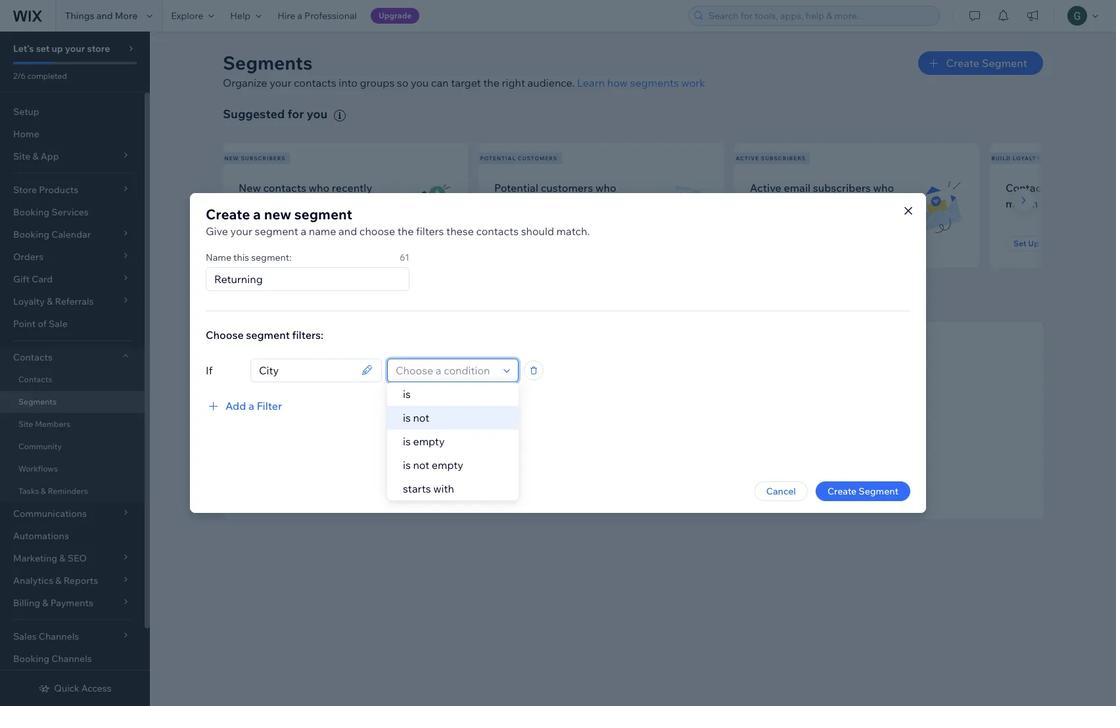 Task type: vqa. For each thing, say whether or not it's contained in the screenshot.
Point
yes



Task type: locate. For each thing, give the bounding box(es) containing it.
0 horizontal spatial new
[[264, 206, 291, 223]]

1 horizontal spatial segments
[[630, 76, 679, 89]]

0 vertical spatial booking
[[13, 206, 49, 218]]

segments for segments organize your contacts into groups so you can target the right audience. learn how segments work
[[223, 51, 313, 74]]

active
[[736, 155, 759, 162], [750, 181, 782, 194]]

1 set up segment from the left
[[247, 239, 308, 249]]

site members link
[[0, 414, 145, 436]]

1 vertical spatial not
[[413, 459, 430, 472]]

community link
[[0, 436, 145, 458]]

1 vertical spatial potential
[[494, 181, 539, 194]]

2 set up segment from the left
[[502, 239, 564, 249]]

0 horizontal spatial set up segment
[[247, 239, 308, 249]]

contacts for the contacts link
[[18, 375, 52, 385]]

is not empty
[[403, 459, 463, 472]]

set down contacts with a birthda
[[1014, 239, 1027, 249]]

booking for booking services
[[13, 206, 49, 218]]

customers up made
[[541, 181, 593, 194]]

0 horizontal spatial up
[[261, 239, 272, 249]]

who inside new contacts who recently subscribed to your mailing list
[[309, 181, 330, 194]]

contacts down the loyalty
[[1006, 181, 1051, 194]]

purchase
[[571, 197, 617, 210]]

subscribers for email
[[761, 155, 806, 162]]

not inside option
[[413, 412, 430, 425]]

create segment button
[[919, 51, 1043, 75], [816, 482, 911, 502]]

is down is not
[[403, 435, 411, 448]]

who inside potential customers who haven't made a purchase yet
[[596, 181, 617, 194]]

a left birthda
[[1077, 181, 1083, 194]]

1 horizontal spatial set up segment
[[502, 239, 564, 249]]

segments up organize at top left
[[223, 51, 313, 74]]

is for is not
[[403, 412, 411, 425]]

the inside segments organize your contacts into groups so you can target the right audience. learn how segments work
[[483, 76, 500, 89]]

your inside "sidebar" element
[[65, 43, 85, 55]]

customers up potential customers who haven't made a purchase yet
[[518, 155, 558, 162]]

site members
[[18, 420, 70, 429]]

2 horizontal spatial set
[[1014, 239, 1027, 249]]

contacts down the point of sale
[[13, 352, 53, 364]]

upgrade button
[[371, 8, 420, 24]]

a
[[297, 10, 302, 22], [1077, 181, 1083, 194], [563, 197, 569, 210], [253, 206, 261, 223], [301, 225, 306, 238], [249, 400, 254, 413], [538, 454, 543, 466], [636, 454, 641, 466]]

subscribers up email
[[761, 155, 806, 162]]

1 horizontal spatial segments
[[223, 51, 313, 74]]

1 horizontal spatial create segment
[[947, 57, 1028, 70]]

your
[[65, 43, 85, 55], [270, 76, 292, 89], [309, 197, 331, 210], [803, 197, 825, 210], [231, 225, 252, 238]]

quick
[[54, 683, 79, 695]]

things
[[65, 10, 94, 22]]

&
[[41, 487, 46, 496]]

0 horizontal spatial create segment
[[828, 486, 899, 498]]

1 vertical spatial contacts
[[263, 181, 306, 194]]

set up segment
[[247, 239, 308, 249], [502, 239, 564, 249], [1014, 239, 1076, 249]]

your right up at left
[[65, 43, 85, 55]]

up
[[52, 43, 63, 55]]

segment
[[982, 57, 1028, 70], [274, 239, 308, 249], [530, 239, 564, 249], [1041, 239, 1076, 249], [859, 486, 899, 498]]

a inside potential customers who haven't made a purchase yet
[[563, 197, 569, 210]]

2/6
[[13, 71, 26, 81]]

2 set up segment button from the left
[[494, 236, 572, 252]]

0 horizontal spatial set up segment button
[[239, 236, 316, 252]]

segment up name
[[294, 206, 352, 223]]

you right so
[[411, 76, 429, 89]]

0 horizontal spatial the
[[398, 225, 414, 238]]

up down should
[[517, 239, 528, 249]]

set up segment for subscribed
[[247, 239, 308, 249]]

2 horizontal spatial subscribers
[[813, 181, 871, 194]]

0 vertical spatial new
[[225, 155, 239, 162]]

tasks
[[18, 487, 39, 496]]

contacts down contacts popup button on the left of the page
[[18, 375, 52, 385]]

1 not from the top
[[413, 412, 430, 425]]

setup link
[[0, 101, 145, 123]]

2 not from the top
[[413, 459, 430, 472]]

0 vertical spatial segments
[[630, 76, 679, 89]]

list
[[220, 143, 1116, 268]]

1 vertical spatial contacts
[[13, 352, 53, 364]]

these
[[447, 225, 474, 238]]

create segment
[[947, 57, 1028, 70], [828, 486, 899, 498]]

1 vertical spatial active
[[750, 181, 782, 194]]

1 vertical spatial you
[[307, 107, 328, 122]]

filters:
[[292, 329, 324, 342]]

is up starts
[[403, 459, 411, 472]]

3 who from the left
[[874, 181, 894, 194]]

0 vertical spatial not
[[413, 412, 430, 425]]

not down is empty
[[413, 459, 430, 472]]

subscribed
[[239, 197, 294, 210]]

segments
[[630, 76, 679, 89], [252, 283, 307, 298]]

None field
[[255, 360, 358, 382]]

0 vertical spatial segments
[[223, 51, 313, 74]]

subscribers up campaign
[[813, 181, 871, 194]]

set up segment button down subscribed
[[239, 236, 316, 252]]

1 vertical spatial the
[[398, 225, 414, 238]]

potential customers who haven't made a purchase yet
[[494, 181, 635, 210]]

Search for tools, apps, help & more... field
[[705, 7, 936, 25]]

set up segment button down made
[[494, 236, 572, 252]]

customers inside potential customers who haven't made a purchase yet
[[541, 181, 593, 194]]

choose segment filters:
[[206, 329, 324, 342]]

booking channels
[[13, 654, 92, 665]]

list box
[[387, 383, 519, 501]]

2 booking from the top
[[13, 654, 49, 665]]

add a filter
[[226, 400, 282, 413]]

the left right
[[483, 76, 500, 89]]

with inside contacts with a birthda
[[1053, 181, 1075, 194]]

loyalty
[[1013, 155, 1041, 162]]

list
[[372, 197, 387, 210]]

and left more
[[96, 10, 113, 22]]

booking left services
[[13, 206, 49, 218]]

haven't
[[494, 197, 531, 210]]

audience.
[[528, 76, 575, 89]]

3 is from the top
[[403, 435, 411, 448]]

subscribers inside active email subscribers who clicked on your campaign
[[813, 181, 871, 194]]

0 vertical spatial and
[[96, 10, 113, 22]]

segment left filters:
[[246, 329, 290, 342]]

0 horizontal spatial who
[[309, 181, 330, 194]]

add a filter button
[[206, 398, 282, 414]]

if
[[206, 364, 213, 377]]

setup
[[13, 106, 39, 118]]

segments inside "sidebar" element
[[18, 397, 57, 407]]

segments up site members
[[18, 397, 57, 407]]

set down haven't
[[502, 239, 515, 249]]

2 horizontal spatial set up segment
[[1014, 239, 1076, 249]]

1 vertical spatial empty
[[432, 459, 463, 472]]

0 horizontal spatial you
[[307, 107, 328, 122]]

2 horizontal spatial who
[[874, 181, 894, 194]]

0 vertical spatial potential
[[480, 155, 516, 162]]

0 vertical spatial active
[[736, 155, 759, 162]]

of
[[38, 318, 47, 330]]

1 set from the left
[[247, 239, 260, 249]]

not up is empty
[[413, 412, 430, 425]]

and right name
[[339, 225, 357, 238]]

new
[[225, 155, 239, 162], [239, 181, 261, 194]]

new inside new contacts who recently subscribed to your mailing list
[[239, 181, 261, 194]]

a right add
[[249, 400, 254, 413]]

1 horizontal spatial with
[[1053, 181, 1075, 194]]

0 vertical spatial with
[[1053, 181, 1075, 194]]

up for made
[[517, 239, 528, 249]]

1 booking from the top
[[13, 206, 49, 218]]

0 vertical spatial new
[[264, 206, 291, 223]]

channels
[[51, 654, 92, 665]]

completed
[[27, 71, 67, 81]]

1 vertical spatial customers
[[541, 181, 593, 194]]

who left recently
[[309, 181, 330, 194]]

quick access
[[54, 683, 112, 695]]

how
[[607, 76, 628, 89]]

create a new segment, or use a suggested segment below.
[[508, 454, 759, 466]]

groups
[[360, 76, 395, 89]]

your right 'to'
[[309, 197, 331, 210]]

Name this segment: field
[[210, 268, 405, 291]]

let's set up your store
[[13, 43, 110, 55]]

4 is from the top
[[403, 459, 411, 472]]

1 horizontal spatial set up segment button
[[494, 236, 572, 252]]

upgrade
[[379, 11, 412, 20]]

0 vertical spatial customers
[[518, 155, 558, 162]]

set up segment down contacts with a birthda
[[1014, 239, 1076, 249]]

2 vertical spatial contacts
[[18, 375, 52, 385]]

the left filters
[[398, 225, 414, 238]]

1 horizontal spatial the
[[483, 76, 500, 89]]

active subscribers
[[736, 155, 806, 162]]

1 horizontal spatial and
[[339, 225, 357, 238]]

yet
[[620, 197, 635, 210]]

with left birthda
[[1053, 181, 1075, 194]]

0 horizontal spatial subscribers
[[241, 155, 286, 162]]

1 vertical spatial new
[[239, 181, 261, 194]]

1 is from the top
[[403, 388, 411, 401]]

active inside active email subscribers who clicked on your campaign
[[750, 181, 782, 194]]

0 vertical spatial contacts
[[1006, 181, 1051, 194]]

contacts down haven't
[[476, 225, 519, 238]]

booking services
[[13, 206, 89, 218]]

not for is not empty
[[413, 459, 430, 472]]

1 vertical spatial segments
[[252, 283, 307, 298]]

1 horizontal spatial subscribers
[[761, 155, 806, 162]]

contacts inside contacts with a birthda
[[1006, 181, 1051, 194]]

1 set up segment button from the left
[[239, 236, 316, 252]]

2 vertical spatial contacts
[[476, 225, 519, 238]]

not
[[413, 412, 430, 425], [413, 459, 430, 472]]

contacts inside popup button
[[13, 352, 53, 364]]

up up segment:
[[261, 239, 272, 249]]

empty up is not empty
[[413, 435, 445, 448]]

with
[[1053, 181, 1075, 194], [433, 483, 454, 496]]

contacts inside segments organize your contacts into groups so you can target the right audience. learn how segments work
[[294, 76, 336, 89]]

0 vertical spatial the
[[483, 76, 500, 89]]

you right the for
[[307, 107, 328, 122]]

2 set from the left
[[502, 239, 515, 249]]

1 vertical spatial new
[[545, 454, 563, 466]]

2 up from the left
[[517, 239, 528, 249]]

new up subscribed
[[239, 181, 261, 194]]

a right made
[[563, 197, 569, 210]]

1 horizontal spatial new
[[545, 454, 563, 466]]

segments right how
[[630, 76, 679, 89]]

booking for booking channels
[[13, 654, 49, 665]]

and
[[96, 10, 113, 22], [339, 225, 357, 238]]

subscribers
[[241, 155, 286, 162], [761, 155, 806, 162], [813, 181, 871, 194]]

a inside button
[[249, 400, 254, 413]]

or
[[608, 454, 617, 466]]

1 vertical spatial segments
[[18, 397, 57, 407]]

your inside create a new segment give your segment a name and choose the filters these contacts should match.
[[231, 225, 252, 238]]

segments inside segments organize your contacts into groups so you can target the right audience. learn how segments work
[[223, 51, 313, 74]]

things and more
[[65, 10, 138, 22]]

contacts left into at the top left of the page
[[294, 76, 336, 89]]

starts with
[[403, 483, 454, 496]]

new inside create a new segment give your segment a name and choose the filters these contacts should match.
[[264, 206, 291, 223]]

for
[[288, 107, 304, 122]]

up down contacts with a birthda
[[1029, 239, 1039, 249]]

is up is empty
[[403, 412, 411, 425]]

2 is from the top
[[403, 412, 411, 425]]

set up name this segment:
[[247, 239, 260, 249]]

1 horizontal spatial you
[[411, 76, 429, 89]]

set up segment down should
[[502, 239, 564, 249]]

booking left channels
[[13, 654, 49, 665]]

point of sale link
[[0, 313, 145, 335]]

0 vertical spatial you
[[411, 76, 429, 89]]

empty up starts with at the left bottom of page
[[432, 459, 463, 472]]

with for starts
[[433, 483, 454, 496]]

is inside option
[[403, 412, 411, 425]]

0 vertical spatial create segment button
[[919, 51, 1043, 75]]

set up segment up segment:
[[247, 239, 308, 249]]

set up segment button down contacts with a birthda
[[1006, 236, 1084, 252]]

your inside segments organize your contacts into groups so you can target the right audience. learn how segments work
[[270, 76, 292, 89]]

segment,
[[565, 454, 606, 466]]

your
[[223, 283, 249, 298]]

your right on
[[803, 197, 825, 210]]

active for active email subscribers who clicked on your campaign
[[750, 181, 782, 194]]

a up name this segment:
[[253, 206, 261, 223]]

empty
[[413, 435, 445, 448], [432, 459, 463, 472]]

who for your
[[309, 181, 330, 194]]

set up segment for made
[[502, 239, 564, 249]]

segments down segment:
[[252, 283, 307, 298]]

1 horizontal spatial who
[[596, 181, 617, 194]]

contacts up 'to'
[[263, 181, 306, 194]]

potential for potential customers
[[480, 155, 516, 162]]

booking inside 'link'
[[13, 654, 49, 665]]

1 vertical spatial and
[[339, 225, 357, 238]]

2 horizontal spatial up
[[1029, 239, 1039, 249]]

1 vertical spatial booking
[[13, 654, 49, 665]]

1 vertical spatial with
[[433, 483, 454, 496]]

is up is not
[[403, 388, 411, 401]]

subscribers for contacts
[[241, 155, 286, 162]]

set for potential customers who haven't made a purchase yet
[[502, 239, 515, 249]]

is
[[403, 388, 411, 401], [403, 412, 411, 425], [403, 435, 411, 448], [403, 459, 411, 472]]

1 horizontal spatial up
[[517, 239, 528, 249]]

potential
[[480, 155, 516, 162], [494, 181, 539, 194]]

your up suggested for you
[[270, 76, 292, 89]]

new left segment,
[[545, 454, 563, 466]]

1 up from the left
[[261, 239, 272, 249]]

booking services link
[[0, 201, 145, 224]]

mailing
[[334, 197, 370, 210]]

with down is not empty
[[433, 483, 454, 496]]

explore
[[171, 10, 203, 22]]

and inside create a new segment give your segment a name and choose the filters these contacts should match.
[[339, 225, 357, 238]]

who up purchase
[[596, 181, 617, 194]]

to
[[296, 197, 307, 210]]

your right give on the top left of page
[[231, 225, 252, 238]]

segment up segment:
[[255, 225, 298, 238]]

your inside new contacts who recently subscribed to your mailing list
[[309, 197, 331, 210]]

the inside create a new segment give your segment a name and choose the filters these contacts should match.
[[398, 225, 414, 238]]

1 vertical spatial create segment button
[[816, 482, 911, 502]]

1 who from the left
[[309, 181, 330, 194]]

help button
[[222, 0, 270, 32]]

potential inside potential customers who haven't made a purchase yet
[[494, 181, 539, 194]]

hire a professional link
[[270, 0, 365, 32]]

new down suggested
[[225, 155, 239, 162]]

2 who from the left
[[596, 181, 617, 194]]

0 horizontal spatial set
[[247, 239, 260, 249]]

contacts link
[[0, 369, 145, 391]]

not for is not
[[413, 412, 430, 425]]

1 horizontal spatial set
[[502, 239, 515, 249]]

new for new contacts who recently subscribed to your mailing list
[[239, 181, 261, 194]]

a left segment,
[[538, 454, 543, 466]]

subscribers down suggested
[[241, 155, 286, 162]]

0 horizontal spatial segments
[[252, 283, 307, 298]]

who up campaign
[[874, 181, 894, 194]]

home
[[13, 128, 39, 140]]

set
[[247, 239, 260, 249], [502, 239, 515, 249], [1014, 239, 1027, 249]]

0 horizontal spatial segments
[[18, 397, 57, 407]]

2 horizontal spatial set up segment button
[[1006, 236, 1084, 252]]

new left 'to'
[[264, 206, 291, 223]]

new for segment
[[264, 206, 291, 223]]

0 vertical spatial contacts
[[294, 76, 336, 89]]

0 horizontal spatial with
[[433, 483, 454, 496]]



Task type: describe. For each thing, give the bounding box(es) containing it.
hire
[[278, 10, 295, 22]]

set
[[36, 43, 50, 55]]

point of sale
[[13, 318, 68, 330]]

customers for potential customers who haven't made a purchase yet
[[541, 181, 593, 194]]

is for is
[[403, 388, 411, 401]]

point
[[13, 318, 36, 330]]

choose
[[360, 225, 395, 238]]

made
[[533, 197, 561, 210]]

contacts for contacts popup button on the left of the page
[[13, 352, 53, 364]]

is for is not empty
[[403, 459, 411, 472]]

automations link
[[0, 525, 145, 548]]

create a new segment give your segment a name and choose the filters these contacts should match.
[[206, 206, 590, 238]]

list box containing is
[[387, 383, 519, 501]]

3 up from the left
[[1029, 239, 1039, 249]]

customers for potential customers
[[518, 155, 558, 162]]

1 vertical spatial create segment
[[828, 486, 899, 498]]

below.
[[731, 454, 759, 466]]

clicked
[[750, 197, 785, 210]]

a right the hire
[[297, 10, 302, 22]]

2/6 completed
[[13, 71, 67, 81]]

name
[[309, 225, 336, 238]]

build
[[992, 155, 1011, 162]]

potential customers
[[480, 155, 558, 162]]

segments for segments
[[18, 397, 57, 407]]

create inside create a new segment give your segment a name and choose the filters these contacts should match.
[[206, 206, 250, 223]]

3 set up segment from the left
[[1014, 239, 1076, 249]]

work
[[681, 76, 706, 89]]

target
[[451, 76, 481, 89]]

is not option
[[387, 406, 519, 430]]

filters
[[416, 225, 444, 238]]

community
[[18, 442, 62, 452]]

active email subscribers who clicked on your campaign
[[750, 181, 894, 210]]

you inside segments organize your contacts into groups so you can target the right audience. learn how segments work
[[411, 76, 429, 89]]

potential for potential customers who haven't made a purchase yet
[[494, 181, 539, 194]]

campaign
[[827, 197, 876, 210]]

Choose a condition field
[[392, 360, 500, 382]]

so
[[397, 76, 409, 89]]

new for segment,
[[545, 454, 563, 466]]

contacts inside create a new segment give your segment a name and choose the filters these contacts should match.
[[476, 225, 519, 238]]

quick access button
[[38, 683, 112, 695]]

tasks & reminders
[[18, 487, 88, 496]]

booking channels link
[[0, 648, 145, 671]]

professional
[[305, 10, 357, 22]]

is empty
[[403, 435, 445, 448]]

who for purchase
[[596, 181, 617, 194]]

suggested
[[223, 107, 285, 122]]

up for subscribed
[[261, 239, 272, 249]]

3 set up segment button from the left
[[1006, 236, 1084, 252]]

match.
[[557, 225, 590, 238]]

segments inside segments organize your contacts into groups so you can target the right audience. learn how segments work
[[630, 76, 679, 89]]

a inside contacts with a birthda
[[1077, 181, 1083, 194]]

store
[[87, 43, 110, 55]]

set up segment button for made
[[494, 236, 572, 252]]

a right use
[[636, 454, 641, 466]]

organize
[[223, 76, 267, 89]]

new contacts who recently subscribed to your mailing list
[[239, 181, 387, 210]]

site
[[18, 420, 33, 429]]

cancel button
[[755, 482, 808, 502]]

contacts with a birthda
[[1006, 181, 1116, 210]]

set for new contacts who recently subscribed to your mailing list
[[247, 239, 260, 249]]

segment:
[[251, 252, 292, 264]]

services
[[51, 206, 89, 218]]

access
[[81, 683, 112, 695]]

segments link
[[0, 391, 145, 414]]

tasks & reminders link
[[0, 481, 145, 503]]

email
[[784, 181, 811, 194]]

contacts inside new contacts who recently subscribed to your mailing list
[[263, 181, 306, 194]]

1 horizontal spatial create segment button
[[919, 51, 1043, 75]]

recently
[[332, 181, 372, 194]]

into
[[339, 76, 358, 89]]

0 horizontal spatial and
[[96, 10, 113, 22]]

sidebar element
[[0, 32, 150, 707]]

with for contacts
[[1053, 181, 1075, 194]]

sale
[[49, 318, 68, 330]]

your inside active email subscribers who clicked on your campaign
[[803, 197, 825, 210]]

new subscribers
[[225, 155, 286, 162]]

segments organize your contacts into groups so you can target the right audience. learn how segments work
[[223, 51, 706, 89]]

birthda
[[1085, 181, 1116, 194]]

more
[[115, 10, 138, 22]]

add
[[226, 400, 246, 413]]

cancel
[[767, 486, 796, 498]]

is for is empty
[[403, 435, 411, 448]]

reminders
[[48, 487, 88, 496]]

list containing new contacts who recently subscribed to your mailing list
[[220, 143, 1116, 268]]

learn
[[577, 76, 605, 89]]

automations
[[13, 531, 69, 542]]

who inside active email subscribers who clicked on your campaign
[[874, 181, 894, 194]]

0 vertical spatial create segment
[[947, 57, 1028, 70]]

a left name
[[301, 225, 306, 238]]

contacts button
[[0, 347, 145, 369]]

segment left below.
[[691, 454, 729, 466]]

suggested
[[643, 454, 689, 466]]

0 horizontal spatial create segment button
[[816, 482, 911, 502]]

3 set from the left
[[1014, 239, 1027, 249]]

0 vertical spatial empty
[[413, 435, 445, 448]]

home link
[[0, 123, 145, 145]]

members
[[35, 420, 70, 429]]

this
[[233, 252, 249, 264]]

active for active subscribers
[[736, 155, 759, 162]]

name
[[206, 252, 231, 264]]

can
[[431, 76, 449, 89]]

should
[[521, 225, 554, 238]]

right
[[502, 76, 525, 89]]

choose
[[206, 329, 244, 342]]

starts
[[403, 483, 431, 496]]

suggested for you
[[223, 107, 328, 122]]

build loyalty
[[992, 155, 1041, 162]]

new for new subscribers
[[225, 155, 239, 162]]

set up segment button for subscribed
[[239, 236, 316, 252]]

61
[[400, 252, 410, 264]]

on
[[788, 197, 800, 210]]



